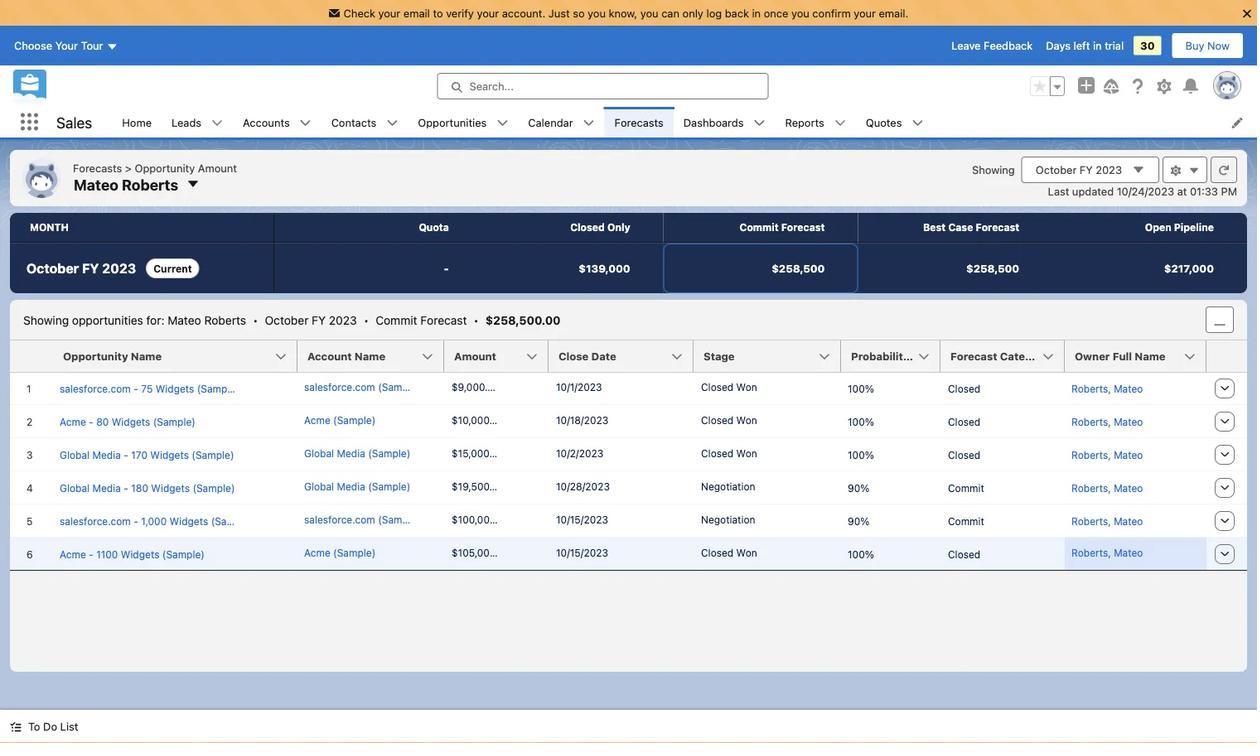 Task type: vqa. For each thing, say whether or not it's contained in the screenshot.


Task type: describe. For each thing, give the bounding box(es) containing it.
leave feedback link
[[952, 39, 1033, 52]]

to
[[28, 721, 40, 733]]

stage cell
[[694, 341, 852, 373]]

1 10/15/2023 from the top
[[556, 514, 609, 526]]

dashboards link
[[674, 107, 754, 138]]

list containing home
[[112, 107, 1258, 138]]

text default image for calendar
[[583, 117, 595, 129]]

30
[[1141, 39, 1155, 52]]

verify
[[446, 7, 474, 19]]

can
[[662, 7, 680, 19]]

date
[[592, 350, 617, 363]]

amount inside "button"
[[454, 350, 497, 363]]

10/24/2023
[[1117, 185, 1175, 197]]

account.
[[502, 7, 546, 19]]

to
[[433, 7, 443, 19]]

calendar link
[[518, 107, 583, 138]]

probability (%) cell
[[842, 341, 951, 373]]

leads
[[172, 116, 202, 129]]

quotes link
[[856, 107, 912, 138]]

last
[[1049, 185, 1070, 197]]

check your email to verify your account. just so you know, you can only log back in once you confirm your email.
[[344, 7, 909, 19]]

at
[[1178, 185, 1188, 197]]

contacts link
[[321, 107, 387, 138]]

10/1/2023
[[556, 381, 602, 393]]

100% for 10/18/2023
[[848, 416, 875, 428]]

list
[[60, 721, 78, 733]]

account name cell
[[298, 341, 454, 373]]

mateo roberts
[[74, 176, 178, 193]]

action image
[[1207, 341, 1249, 372]]

3 • from the left
[[474, 313, 479, 327]]

text default image up 01:33 on the top of page
[[1189, 165, 1201, 177]]

forecast category
[[951, 350, 1050, 363]]

current
[[154, 263, 192, 274]]

choose
[[14, 39, 52, 52]]

100% for 10/2/2023
[[848, 449, 875, 461]]

buy now button
[[1172, 32, 1245, 59]]

forecasts for forecasts > opportunity amount
[[73, 162, 122, 174]]

$217,000 button
[[1053, 244, 1248, 294]]

opportunity name button
[[53, 341, 298, 372]]

just
[[549, 7, 570, 19]]

case
[[949, 222, 974, 233]]

buy now
[[1186, 39, 1231, 52]]

to do list button
[[0, 711, 88, 744]]

october fy 2023 row
[[10, 243, 1248, 294]]

calendar list item
[[518, 107, 605, 138]]

$100,000.00
[[452, 514, 511, 526]]

negotiation for $19,500.00
[[701, 481, 756, 493]]

close
[[559, 350, 589, 363]]

2023 inside button
[[1096, 164, 1123, 176]]

trial
[[1105, 39, 1125, 52]]

quotes
[[866, 116, 903, 129]]

100% for 10/15/2023
[[848, 549, 875, 561]]

2 you from the left
[[641, 7, 659, 19]]

probability (%) button
[[842, 341, 941, 372]]

opportunities link
[[408, 107, 497, 138]]

accounts
[[243, 116, 290, 129]]

forecasts link
[[605, 107, 674, 138]]

fy inside october fy 2023 button
[[1080, 164, 1093, 176]]

dashboards
[[684, 116, 744, 129]]

won for 10/18/2023
[[737, 415, 758, 426]]

owner full name
[[1075, 350, 1166, 363]]

probability (%)
[[852, 350, 933, 363]]

search... button
[[437, 73, 769, 100]]

your
[[55, 39, 78, 52]]

amount button
[[444, 341, 549, 372]]

1 horizontal spatial in
[[1094, 39, 1102, 52]]

1 $258,500 button from the left
[[664, 244, 859, 294]]

days left in trial
[[1047, 39, 1125, 52]]

100% for 10/1/2023
[[848, 383, 875, 395]]

once
[[764, 7, 789, 19]]

1 you from the left
[[588, 7, 606, 19]]

10/28/2023
[[556, 481, 610, 493]]

$15,000.00
[[452, 448, 505, 459]]

0 vertical spatial in
[[752, 7, 761, 19]]

text default image inside accounts list item
[[300, 117, 312, 129]]

open pipeline
[[1146, 222, 1215, 233]]

text default image for leads
[[212, 117, 223, 129]]

name for opportunity name
[[131, 350, 162, 363]]

(%)
[[913, 350, 933, 363]]

month
[[30, 222, 69, 233]]

forecast category button
[[941, 341, 1065, 372]]

confirm
[[813, 7, 851, 19]]

text default image up the "at"
[[1171, 165, 1182, 177]]

opportunity name cell
[[53, 341, 308, 373]]

do
[[43, 721, 57, 733]]

feedback
[[984, 39, 1033, 52]]

1 your from the left
[[379, 7, 401, 19]]

10/18/2023
[[556, 415, 609, 426]]

text default image inside the contacts list item
[[387, 117, 398, 129]]

$105,000.00
[[452, 547, 511, 559]]

account name
[[308, 350, 386, 363]]

left
[[1074, 39, 1091, 52]]

name inside cell
[[1135, 350, 1166, 363]]

showing for showing
[[973, 163, 1016, 176]]

best case forecast
[[924, 222, 1020, 233]]

last updated 10/24/2023 at 01:33 pm
[[1049, 185, 1238, 197]]

check
[[344, 7, 376, 19]]

$139,000
[[579, 262, 631, 275]]

forecasts > opportunity amount
[[73, 162, 237, 174]]

$9,000.00
[[452, 381, 500, 393]]

forecasts for forecasts
[[615, 116, 664, 129]]

leave
[[952, 39, 981, 52]]

calendar
[[528, 116, 573, 129]]

october fy 2023 inside button
[[1036, 164, 1123, 176]]

90% for $100,000.00
[[848, 516, 870, 527]]

$217,000
[[1165, 262, 1215, 275]]

$258,500.00
[[486, 313, 561, 327]]

$258,500 for second $258,500 button
[[967, 262, 1020, 275]]

opportunities
[[418, 116, 487, 129]]

search...
[[470, 80, 514, 93]]

pm
[[1222, 185, 1238, 197]]

email.
[[879, 7, 909, 19]]

account name button
[[298, 341, 444, 372]]

10/2/2023
[[556, 448, 604, 459]]

contacts
[[331, 116, 377, 129]]

leads list item
[[162, 107, 233, 138]]

row number image
[[10, 341, 53, 372]]

accounts link
[[233, 107, 300, 138]]

opportunity name
[[63, 350, 162, 363]]

text default image for opportunities
[[497, 117, 509, 129]]

to do list
[[28, 721, 78, 733]]

accounts list item
[[233, 107, 321, 138]]

probability
[[852, 350, 910, 363]]

owner full name cell
[[1065, 341, 1217, 373]]

opportunity inside opportunity name button
[[63, 350, 128, 363]]

updated
[[1073, 185, 1115, 197]]

closed only
[[571, 222, 631, 233]]



Task type: locate. For each thing, give the bounding box(es) containing it.
october up last
[[1036, 164, 1077, 176]]

1 100% from the top
[[848, 383, 875, 395]]

0 horizontal spatial •
[[253, 313, 258, 327]]

close date
[[559, 350, 617, 363]]

2 name from the left
[[355, 350, 386, 363]]

forecast
[[782, 222, 825, 233], [976, 222, 1020, 233], [421, 313, 467, 327], [951, 350, 998, 363]]

commit forecast
[[740, 222, 825, 233]]

choose your tour
[[14, 39, 103, 52]]

roberts inside button
[[122, 176, 178, 193]]

october fy 2023 inside row
[[27, 261, 136, 277]]

opportunities
[[72, 313, 143, 327]]

>
[[125, 162, 132, 174]]

0 horizontal spatial october
[[27, 261, 79, 277]]

name inside cell
[[355, 350, 386, 363]]

1 horizontal spatial october fy 2023
[[1036, 164, 1123, 176]]

1 • from the left
[[253, 313, 258, 327]]

0 horizontal spatial your
[[379, 7, 401, 19]]

0 vertical spatial opportunity
[[135, 162, 195, 174]]

october
[[1036, 164, 1077, 176], [27, 261, 79, 277], [265, 313, 309, 327]]

text default image right leads
[[212, 117, 223, 129]]

2 vertical spatial fy
[[312, 313, 326, 327]]

0 horizontal spatial mateo
[[74, 176, 118, 193]]

mateo inside button
[[74, 176, 118, 193]]

amount down leads 'list item'
[[198, 162, 237, 174]]

text default image right accounts
[[300, 117, 312, 129]]

showing opportunities for: mateo roberts • october fy 2023 • commit forecast • $258,500.00
[[23, 313, 561, 327]]

fy up account
[[312, 313, 326, 327]]

showing
[[973, 163, 1016, 176], [23, 313, 69, 327]]

open
[[1146, 222, 1172, 233]]

status containing showing opportunities for: mateo roberts
[[23, 313, 561, 327]]

leave feedback
[[952, 39, 1033, 52]]

opportunity
[[135, 162, 195, 174], [63, 350, 128, 363]]

2023 up opportunities
[[102, 261, 136, 277]]

2 • from the left
[[364, 313, 369, 327]]

quota
[[419, 222, 449, 233]]

text default image
[[212, 117, 223, 129], [497, 117, 509, 129], [583, 117, 595, 129], [754, 117, 766, 129], [1133, 163, 1146, 177]]

only
[[683, 7, 704, 19]]

action cell
[[1207, 341, 1249, 373]]

0 horizontal spatial fy
[[82, 261, 99, 277]]

1 vertical spatial amount
[[454, 350, 497, 363]]

text default image left to
[[10, 722, 22, 733]]

1 horizontal spatial 2023
[[329, 313, 357, 327]]

you
[[588, 7, 606, 19], [641, 7, 659, 19], [792, 7, 810, 19]]

2 closed won from the top
[[701, 415, 758, 426]]

for:
[[146, 313, 165, 327]]

text default image for dashboards
[[754, 117, 766, 129]]

text default image right calendar
[[583, 117, 595, 129]]

1 horizontal spatial forecasts
[[615, 116, 664, 129]]

group
[[1031, 76, 1065, 96]]

1 negotiation from the top
[[701, 481, 756, 493]]

showing up best case forecast
[[973, 163, 1016, 176]]

1 closed won from the top
[[701, 381, 758, 393]]

2 horizontal spatial •
[[474, 313, 479, 327]]

2 100% from the top
[[848, 416, 875, 428]]

3 won from the top
[[737, 448, 758, 459]]

close date cell
[[549, 341, 704, 373]]

october inside row
[[27, 261, 79, 277]]

0 vertical spatial mateo
[[74, 176, 118, 193]]

owner full name button
[[1065, 341, 1207, 372]]

0 vertical spatial showing
[[973, 163, 1016, 176]]

0 vertical spatial amount
[[198, 162, 237, 174]]

fy up updated
[[1080, 164, 1093, 176]]

2 horizontal spatial 2023
[[1096, 164, 1123, 176]]

1 vertical spatial in
[[1094, 39, 1102, 52]]

grid containing opportunity name
[[10, 341, 1249, 573]]

opportunities list item
[[408, 107, 518, 138]]

closed won for 10/18/2023
[[701, 415, 758, 426]]

name
[[131, 350, 162, 363], [355, 350, 386, 363], [1135, 350, 1166, 363]]

1 90% from the top
[[848, 483, 870, 494]]

contacts list item
[[321, 107, 408, 138]]

opportunity right >
[[135, 162, 195, 174]]

sales
[[56, 113, 92, 131]]

mateo roberts button
[[73, 174, 206, 195]]

1 horizontal spatial showing
[[973, 163, 1016, 176]]

forecasts left >
[[73, 162, 122, 174]]

1 horizontal spatial your
[[477, 7, 499, 19]]

1 horizontal spatial opportunity
[[135, 162, 195, 174]]

0 horizontal spatial name
[[131, 350, 162, 363]]

1 horizontal spatial •
[[364, 313, 369, 327]]

2 vertical spatial 2023
[[329, 313, 357, 327]]

know,
[[609, 7, 638, 19]]

fy inside october fy 2023 row
[[82, 261, 99, 277]]

0 vertical spatial negotiation
[[701, 481, 756, 493]]

closed won for 10/1/2023
[[701, 381, 758, 393]]

negotiation for $100,000.00
[[701, 514, 756, 526]]

3 you from the left
[[792, 7, 810, 19]]

1 horizontal spatial amount
[[454, 350, 497, 363]]

4 100% from the top
[[848, 549, 875, 561]]

status
[[23, 313, 561, 327]]

1 horizontal spatial fy
[[312, 313, 326, 327]]

$258,500 button down commit forecast
[[664, 244, 859, 294]]

mateo
[[74, 176, 118, 193], [168, 313, 201, 327]]

october fy 2023 up updated
[[1036, 164, 1123, 176]]

$258,500
[[772, 262, 825, 275], [967, 262, 1020, 275]]

won
[[737, 381, 758, 393], [737, 415, 758, 426], [737, 448, 758, 459], [737, 547, 758, 559]]

0 horizontal spatial in
[[752, 7, 761, 19]]

2 negotiation from the top
[[701, 514, 756, 526]]

0 horizontal spatial you
[[588, 7, 606, 19]]

0 vertical spatial 2023
[[1096, 164, 1123, 176]]

1 horizontal spatial you
[[641, 7, 659, 19]]

4 won from the top
[[737, 547, 758, 559]]

$258,500 down commit forecast
[[772, 262, 825, 275]]

2023
[[1096, 164, 1123, 176], [102, 261, 136, 277], [329, 313, 357, 327]]

in right back
[[752, 7, 761, 19]]

text default image inside calendar list item
[[583, 117, 595, 129]]

october up account
[[265, 313, 309, 327]]

reports
[[786, 116, 825, 129]]

won for 10/2/2023
[[737, 448, 758, 459]]

showing for showing opportunities for: mateo roberts • october fy 2023 • commit forecast • $258,500.00
[[23, 313, 69, 327]]

text default image inside opportunities list item
[[497, 117, 509, 129]]

reports list item
[[776, 107, 856, 138]]

2 10/15/2023 from the top
[[556, 547, 609, 559]]

text default image inside leads 'list item'
[[212, 117, 223, 129]]

0 horizontal spatial october fy 2023
[[27, 261, 136, 277]]

2023 inside row
[[102, 261, 136, 277]]

close date button
[[549, 341, 694, 372]]

row number cell
[[10, 341, 53, 373]]

forecasts
[[615, 116, 664, 129], [73, 162, 122, 174]]

0 horizontal spatial $258,500
[[772, 262, 825, 275]]

1 horizontal spatial mateo
[[168, 313, 201, 327]]

1 horizontal spatial october
[[265, 313, 309, 327]]

in right left
[[1094, 39, 1102, 52]]

1 vertical spatial 2023
[[102, 261, 136, 277]]

you left can
[[641, 7, 659, 19]]

1 $258,500 from the left
[[772, 262, 825, 275]]

1 vertical spatial negotiation
[[701, 514, 756, 526]]

name right account
[[355, 350, 386, 363]]

stage
[[704, 350, 735, 363]]

90%
[[848, 483, 870, 494], [848, 516, 870, 527]]

october fy 2023 down "month"
[[27, 261, 136, 277]]

1 vertical spatial 10/15/2023
[[556, 547, 609, 559]]

text default image inside october fy 2023 button
[[1133, 163, 1146, 177]]

$258,500 button down case
[[859, 244, 1053, 294]]

$19,500.00
[[452, 481, 505, 493]]

forecast inside button
[[951, 350, 998, 363]]

0 horizontal spatial amount
[[198, 162, 237, 174]]

mateo right for:
[[168, 313, 201, 327]]

list
[[112, 107, 1258, 138]]

0 vertical spatial forecasts
[[615, 116, 664, 129]]

text default image up last updated 10/24/2023 at 01:33 pm
[[1133, 163, 1146, 177]]

october fy 2023 button
[[1022, 157, 1160, 183]]

now
[[1208, 39, 1231, 52]]

0 vertical spatial october
[[1036, 164, 1077, 176]]

roberts
[[122, 176, 178, 193], [204, 313, 246, 327]]

0 horizontal spatial 2023
[[102, 261, 136, 277]]

0 vertical spatial roberts
[[122, 176, 178, 193]]

amount up $9,000.00
[[454, 350, 497, 363]]

0 vertical spatial 10/15/2023
[[556, 514, 609, 526]]

name inside button
[[131, 350, 162, 363]]

you right once at top
[[792, 7, 810, 19]]

buy
[[1186, 39, 1205, 52]]

amount
[[198, 162, 237, 174], [454, 350, 497, 363]]

full
[[1113, 350, 1133, 363]]

opportunity down opportunities
[[63, 350, 128, 363]]

3 100% from the top
[[848, 449, 875, 461]]

1 horizontal spatial name
[[355, 350, 386, 363]]

text default image inside to do list button
[[10, 722, 22, 733]]

your left email
[[379, 7, 401, 19]]

1 horizontal spatial roberts
[[204, 313, 246, 327]]

2 horizontal spatial fy
[[1080, 164, 1093, 176]]

won for 10/1/2023
[[737, 381, 758, 393]]

choose your tour button
[[13, 32, 119, 59]]

home
[[122, 116, 152, 129]]

2023 up updated
[[1096, 164, 1123, 176]]

october down "month"
[[27, 261, 79, 277]]

roberts down forecasts > opportunity amount
[[122, 176, 178, 193]]

home link
[[112, 107, 162, 138]]

2 horizontal spatial name
[[1135, 350, 1166, 363]]

reports link
[[776, 107, 835, 138]]

0 vertical spatial october fy 2023
[[1036, 164, 1123, 176]]

1 vertical spatial 90%
[[848, 516, 870, 527]]

forecasts down search... button
[[615, 116, 664, 129]]

3 name from the left
[[1135, 350, 1166, 363]]

1 vertical spatial mateo
[[168, 313, 201, 327]]

email
[[404, 7, 430, 19]]

1 vertical spatial october fy 2023
[[27, 261, 136, 277]]

1 vertical spatial fy
[[82, 261, 99, 277]]

90% for $19,500.00
[[848, 483, 870, 494]]

october fy 2023
[[1036, 164, 1123, 176], [27, 261, 136, 277]]

$10,000.00
[[452, 415, 505, 426]]

forecasts inside list
[[615, 116, 664, 129]]

back
[[725, 7, 749, 19]]

text default image
[[300, 117, 312, 129], [387, 117, 398, 129], [835, 117, 846, 129], [912, 117, 924, 129], [1171, 165, 1182, 177], [1189, 165, 1201, 177], [10, 722, 22, 733]]

you right so on the left top
[[588, 7, 606, 19]]

2 horizontal spatial your
[[854, 7, 876, 19]]

grid
[[10, 341, 1249, 573]]

forecast category cell
[[941, 341, 1075, 373]]

your right verify at left
[[477, 7, 499, 19]]

name down for:
[[131, 350, 162, 363]]

$258,500 down best case forecast
[[967, 262, 1020, 275]]

2 your from the left
[[477, 7, 499, 19]]

won for 10/15/2023
[[737, 547, 758, 559]]

text default image right 'reports'
[[835, 117, 846, 129]]

1 horizontal spatial $258,500
[[967, 262, 1020, 275]]

1 vertical spatial october
[[27, 261, 79, 277]]

roberts up opportunity name cell
[[204, 313, 246, 327]]

3 your from the left
[[854, 7, 876, 19]]

2 horizontal spatial you
[[792, 7, 810, 19]]

showing up row number image
[[23, 313, 69, 327]]

leads link
[[162, 107, 212, 138]]

amount cell
[[444, 341, 559, 373]]

days
[[1047, 39, 1071, 52]]

closed won
[[701, 381, 758, 393], [701, 415, 758, 426], [701, 448, 758, 459], [701, 547, 758, 559]]

account
[[308, 350, 352, 363]]

october inside button
[[1036, 164, 1077, 176]]

text default image inside the reports list item
[[835, 117, 846, 129]]

1 vertical spatial roberts
[[204, 313, 246, 327]]

log
[[707, 7, 722, 19]]

100%
[[848, 383, 875, 395], [848, 416, 875, 428], [848, 449, 875, 461], [848, 549, 875, 561]]

0 vertical spatial fy
[[1080, 164, 1093, 176]]

closed won for 10/15/2023
[[701, 547, 758, 559]]

text default image down the search...
[[497, 117, 509, 129]]

0 horizontal spatial showing
[[23, 313, 69, 327]]

text default image left 'reports' "link"
[[754, 117, 766, 129]]

3 closed won from the top
[[701, 448, 758, 459]]

text default image right quotes
[[912, 117, 924, 129]]

dashboards list item
[[674, 107, 776, 138]]

2 horizontal spatial october
[[1036, 164, 1077, 176]]

1 won from the top
[[737, 381, 758, 393]]

1 name from the left
[[131, 350, 162, 363]]

1 vertical spatial opportunity
[[63, 350, 128, 363]]

$258,500 for second $258,500 button from right
[[772, 262, 825, 275]]

0 horizontal spatial roberts
[[122, 176, 178, 193]]

2 vertical spatial october
[[265, 313, 309, 327]]

0 vertical spatial 90%
[[848, 483, 870, 494]]

best
[[924, 222, 946, 233]]

text default image inside 'dashboards' list item
[[754, 117, 766, 129]]

2 won from the top
[[737, 415, 758, 426]]

2 90% from the top
[[848, 516, 870, 527]]

2023 up account name
[[329, 313, 357, 327]]

mateo down forecasts > opportunity amount
[[74, 176, 118, 193]]

fy up opportunities
[[82, 261, 99, 277]]

1 vertical spatial forecasts
[[73, 162, 122, 174]]

closed won for 10/2/2023
[[701, 448, 758, 459]]

your left email.
[[854, 7, 876, 19]]

2 $258,500 button from the left
[[859, 244, 1053, 294]]

1 vertical spatial showing
[[23, 313, 69, 327]]

tour
[[81, 39, 103, 52]]

4 closed won from the top
[[701, 547, 758, 559]]

text default image inside quotes list item
[[912, 117, 924, 129]]

•
[[253, 313, 258, 327], [364, 313, 369, 327], [474, 313, 479, 327]]

text default image right contacts
[[387, 117, 398, 129]]

01:33
[[1191, 185, 1219, 197]]

name right full
[[1135, 350, 1166, 363]]

0 horizontal spatial forecasts
[[73, 162, 122, 174]]

0 horizontal spatial opportunity
[[63, 350, 128, 363]]

pipeline
[[1175, 222, 1215, 233]]

quotes list item
[[856, 107, 934, 138]]

2 $258,500 from the left
[[967, 262, 1020, 275]]

name for account name
[[355, 350, 386, 363]]



